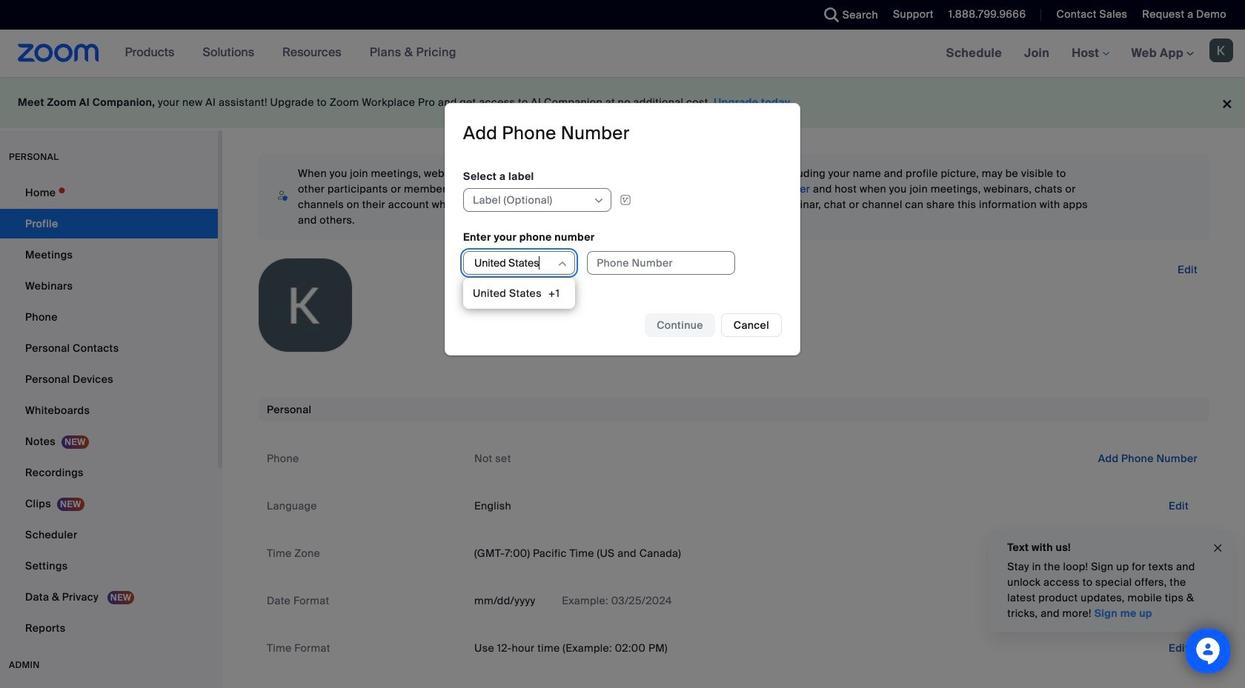 Task type: vqa. For each thing, say whether or not it's contained in the screenshot.
WEB APP
no



Task type: locate. For each thing, give the bounding box(es) containing it.
application
[[463, 188, 756, 212]]

heading
[[463, 122, 630, 145]]

Phone Number text field
[[588, 251, 736, 275]]

banner
[[0, 30, 1246, 78]]

footer
[[0, 77, 1246, 128]]

dialog
[[445, 103, 801, 356]]

Select Country text field
[[473, 252, 556, 274]]

user photo image
[[259, 259, 352, 352]]

support version for phone label image
[[615, 193, 636, 207]]

product information navigation
[[114, 30, 468, 77]]

show options image
[[593, 195, 605, 207]]

personal menu menu
[[0, 178, 218, 645]]



Task type: describe. For each thing, give the bounding box(es) containing it.
close image
[[1212, 540, 1224, 557]]

hide options image
[[557, 258, 569, 270]]

meetings navigation
[[936, 30, 1246, 78]]



